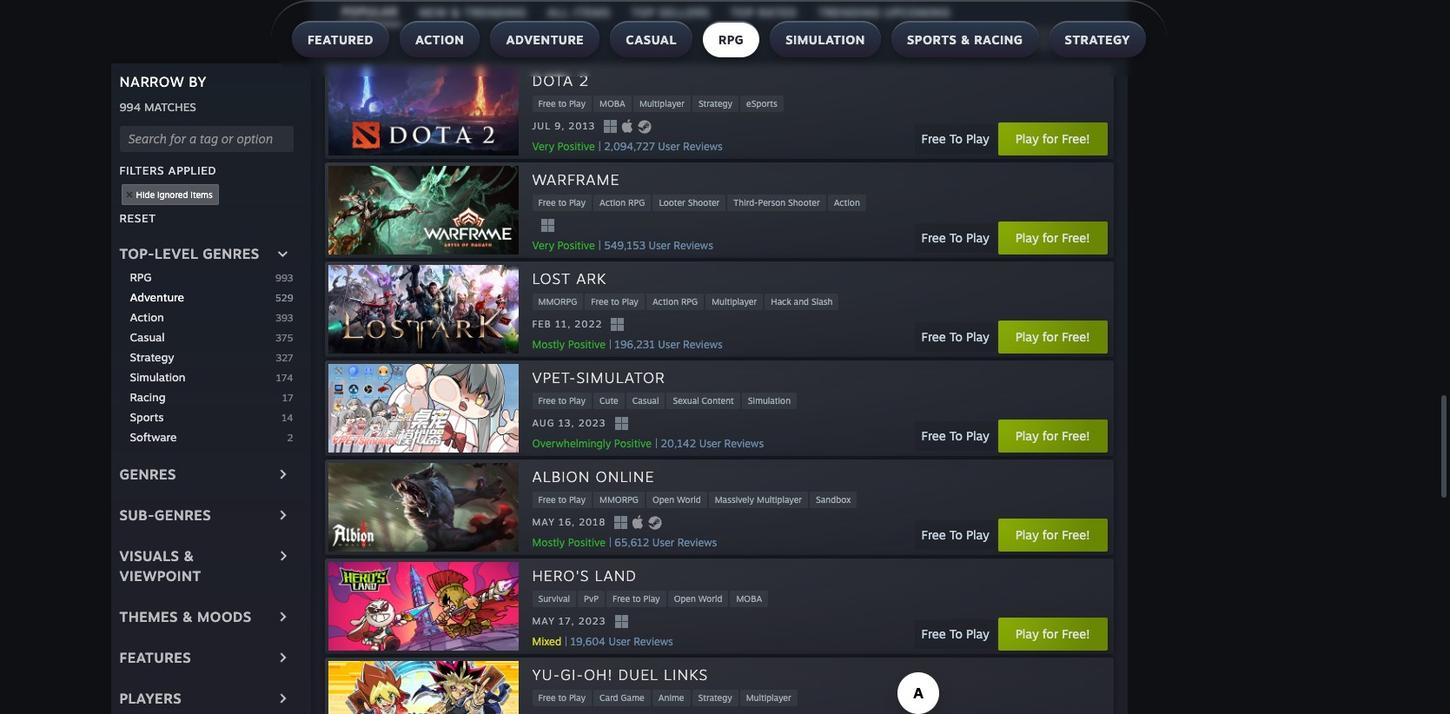 Task type: describe. For each thing, give the bounding box(es) containing it.
user right the 549,153
[[649, 239, 671, 252]]

free to play link down land
[[607, 591, 666, 607]]

ignored
[[157, 189, 188, 200]]

1 horizontal spatial 2
[[579, 71, 589, 89]]

vpet-
[[532, 368, 576, 386]]

game
[[621, 692, 644, 703]]

393
[[276, 312, 293, 324]]

0 horizontal spatial action link
[[130, 309, 276, 325]]

play for free! for online
[[1016, 527, 1090, 542]]

albion
[[532, 467, 590, 485]]

1 vertical spatial racing
[[130, 390, 166, 404]]

filters
[[119, 163, 164, 177]]

1 vertical spatial open world link
[[668, 591, 729, 607]]

vpet-simulator link
[[532, 367, 665, 389]]

free to play link for dota 2
[[532, 95, 592, 112]]

user for 2
[[658, 140, 680, 153]]

sub-
[[119, 506, 154, 524]]

to for yu-gi-oh! duel links
[[558, 692, 567, 703]]

may for hero's
[[532, 615, 555, 627]]

14
[[282, 412, 293, 424]]

9,
[[555, 120, 565, 132]]

0 horizontal spatial mmorpg link
[[532, 293, 583, 310]]

free! for simulator
[[1062, 428, 1090, 443]]

overwhelmingly
[[532, 437, 611, 450]]

free to play link for albion online
[[532, 491, 592, 508]]

players
[[119, 690, 182, 707]]

moba for bottom moba link
[[736, 593, 762, 604]]

all
[[548, 5, 570, 19]]

matches
[[144, 100, 196, 113]]

| for online
[[609, 536, 612, 549]]

top-
[[119, 245, 155, 262]]

1 vertical spatial moba link
[[730, 591, 768, 607]]

& for sports
[[961, 32, 970, 47]]

card
[[600, 692, 618, 703]]

reviews for 2
[[683, 140, 723, 153]]

looter shooter
[[659, 197, 720, 207]]

sports link
[[130, 409, 282, 425]]

moods
[[197, 608, 252, 625]]

themes & moods
[[119, 608, 252, 625]]

dota 2 image
[[328, 67, 518, 155]]

action down the adventure link
[[130, 310, 164, 324]]

1 vertical spatial mmorpg
[[600, 494, 639, 504]]

strategy link for dota 2
[[692, 95, 739, 112]]

esports link
[[740, 95, 784, 112]]

ark
[[576, 269, 607, 287]]

2 vertical spatial multiplayer link
[[740, 690, 797, 706]]

rpg inside 'link'
[[130, 270, 152, 284]]

mixed
[[532, 635, 561, 648]]

top for top rated
[[731, 5, 754, 19]]

| left the 549,153
[[598, 239, 601, 252]]

mostly positive | 196,231 user reviews
[[532, 338, 723, 351]]

popular
[[342, 4, 398, 18]]

positive for ark
[[568, 338, 606, 351]]

moba for moba link to the left
[[600, 98, 625, 108]]

open world for the top "open world" link
[[652, 494, 701, 504]]

to for 2
[[949, 131, 963, 146]]

0 vertical spatial racing
[[974, 32, 1023, 47]]

to for albion online
[[558, 494, 567, 504]]

user for online
[[652, 536, 674, 549]]

aug 13, 2023
[[532, 417, 606, 429]]

1 vertical spatial multiplayer link
[[706, 293, 763, 310]]

11,
[[555, 318, 571, 330]]

duel
[[618, 665, 659, 683]]

top for top sellers
[[631, 5, 655, 19]]

1 horizontal spatial simulation link
[[742, 392, 797, 409]]

dota 2
[[532, 71, 589, 89]]

0 vertical spatial genres
[[203, 245, 259, 262]]

174
[[276, 372, 293, 384]]

feb
[[532, 318, 552, 330]]

hero's land
[[532, 566, 637, 584]]

card game link
[[594, 690, 651, 706]]

993
[[275, 272, 293, 284]]

& for visuals
[[184, 547, 194, 564]]

free to play for simulator
[[922, 428, 990, 443]]

free! for online
[[1062, 527, 1090, 542]]

strategy link for yu-gi-oh! duel links
[[692, 690, 738, 706]]

to for vpet-simulator
[[558, 395, 567, 405]]

free to play link for vpet-simulator
[[532, 392, 592, 409]]

lost ark
[[532, 269, 607, 287]]

2022
[[575, 318, 603, 330]]

1 vertical spatial genres
[[119, 465, 176, 483]]

survival link
[[532, 591, 576, 607]]

for for 2
[[1042, 131, 1058, 146]]

action right the third-person shooter
[[834, 197, 860, 207]]

free to play for albion online
[[538, 494, 586, 504]]

& for themes
[[182, 608, 193, 625]]

2 shooter from the left
[[788, 197, 820, 207]]

all items
[[548, 5, 610, 19]]

reset link
[[119, 211, 156, 225]]

0 vertical spatial casual
[[626, 32, 677, 47]]

free to play for yu-gi-oh! duel links
[[538, 692, 586, 703]]

upcoming
[[885, 5, 951, 19]]

filters applied
[[119, 163, 217, 177]]

user right 19,604
[[609, 635, 631, 648]]

simulator
[[576, 368, 665, 386]]

yu-gi-oh! duel links link
[[532, 664, 708, 686]]

17
[[282, 392, 293, 404]]

to up mostly positive | 196,231 user reviews
[[611, 296, 619, 306]]

adventure link
[[130, 289, 275, 306]]

free to play down "ark"
[[591, 296, 639, 306]]

rpg left looter
[[628, 197, 645, 207]]

to for land
[[949, 626, 963, 641]]

1 vertical spatial action rpg link
[[646, 293, 704, 310]]

featured
[[308, 32, 374, 47]]

16,
[[559, 516, 575, 528]]

very for warframe
[[532, 239, 554, 252]]

albion online
[[532, 467, 655, 485]]

reviews for online
[[677, 536, 717, 549]]

free! for land
[[1062, 626, 1090, 641]]

oh!
[[584, 665, 613, 683]]

may for albion
[[532, 516, 555, 528]]

may 17, 2023
[[532, 615, 606, 627]]

2 vertical spatial casual
[[632, 395, 659, 405]]

free to play link for warframe
[[532, 194, 592, 211]]

reviews down 'looter shooter' 'link'
[[674, 239, 713, 252]]

world for the top "open world" link
[[677, 494, 701, 504]]

sexual
[[673, 395, 699, 405]]

2023 for land
[[578, 615, 606, 627]]

reset
[[119, 211, 156, 225]]

2018
[[579, 516, 606, 528]]

for for simulator
[[1042, 428, 1058, 443]]

top rated
[[731, 5, 797, 19]]

warframe image
[[328, 166, 518, 254]]

new
[[419, 5, 447, 19]]

overwhelmingly positive | 20,142 user reviews
[[532, 437, 764, 450]]

third-person shooter link
[[728, 194, 826, 211]]

rpg up mostly positive | 196,231 user reviews
[[681, 296, 698, 306]]

0 horizontal spatial adventure
[[130, 290, 184, 304]]

free to play for warframe
[[538, 197, 586, 207]]

hack
[[771, 296, 791, 306]]

gi-
[[561, 665, 584, 683]]

to down land
[[633, 593, 641, 604]]

very positive | 549,153 user reviews
[[532, 239, 713, 252]]

anime link
[[652, 690, 690, 706]]

items
[[191, 189, 213, 200]]

warframe
[[532, 170, 620, 188]]

third-
[[734, 197, 758, 207]]

sellers
[[659, 5, 710, 19]]

hide ignored items link
[[121, 184, 219, 205]]

196,231
[[615, 338, 655, 351]]

reviews for simulator
[[724, 437, 764, 450]]

rpg down top rated
[[718, 32, 744, 47]]

warframe link
[[532, 169, 620, 191]]

hide ignored items
[[136, 189, 213, 200]]

0 vertical spatial action rpg link
[[594, 194, 651, 211]]

13,
[[558, 417, 575, 429]]

sports & racing
[[907, 32, 1023, 47]]

lost ark link
[[532, 268, 607, 290]]

529
[[275, 292, 293, 304]]

rated
[[758, 5, 797, 19]]

1 horizontal spatial adventure
[[506, 32, 584, 47]]

1 horizontal spatial action link
[[828, 194, 866, 211]]

994
[[119, 100, 141, 113]]

viewpoint
[[119, 567, 201, 584]]

vpet simulator image
[[328, 364, 518, 452]]

content
[[702, 395, 734, 405]]

65,612
[[615, 536, 649, 549]]

549,153
[[604, 239, 646, 252]]

| for 2
[[598, 140, 601, 153]]

massively
[[715, 494, 754, 504]]

2 to from the top
[[949, 230, 963, 245]]

free! for 2
[[1062, 131, 1090, 146]]

free to play down land
[[613, 593, 660, 604]]

1 vertical spatial casual
[[130, 330, 165, 344]]



Task type: locate. For each thing, give the bounding box(es) containing it.
reviews down massively
[[677, 536, 717, 549]]

sub-genres
[[119, 506, 211, 524]]

shooter right looter
[[688, 197, 720, 207]]

simulation link right content
[[742, 392, 797, 409]]

genres down the software
[[119, 465, 176, 483]]

sports for sports & racing
[[907, 32, 957, 47]]

level
[[155, 245, 198, 262]]

1 vertical spatial world
[[698, 593, 722, 604]]

positive down the 2022
[[568, 338, 606, 351]]

3 free to play from the top
[[922, 329, 990, 344]]

1 may from the top
[[532, 516, 555, 528]]

5 play for free! from the top
[[1016, 527, 1090, 542]]

1 vertical spatial very
[[532, 239, 554, 252]]

reviews up duel
[[634, 635, 673, 648]]

1 horizontal spatial action rpg
[[652, 296, 698, 306]]

themes
[[119, 608, 178, 625]]

0 vertical spatial open world
[[652, 494, 701, 504]]

0 vertical spatial action rpg
[[600, 197, 645, 207]]

1 trending from the left
[[464, 5, 527, 19]]

racing link
[[130, 389, 282, 405]]

reviews up the looter shooter
[[683, 140, 723, 153]]

action rpg up 196,231
[[652, 296, 698, 306]]

5 to from the top
[[949, 527, 963, 542]]

open world down 20,142 at the left bottom of page
[[652, 494, 701, 504]]

mostly down feb
[[532, 338, 565, 351]]

mmorpg link down online
[[594, 491, 645, 508]]

free! for ark
[[1062, 329, 1090, 344]]

3 to from the top
[[949, 329, 963, 344]]

0 horizontal spatial top
[[631, 5, 655, 19]]

action rpg
[[600, 197, 645, 207], [652, 296, 698, 306]]

1 vertical spatial mostly
[[532, 536, 565, 549]]

simulation for the rightmost simulation link
[[748, 395, 791, 405]]

action up 196,231
[[652, 296, 679, 306]]

2023 for simulator
[[578, 417, 606, 429]]

casual down top sellers
[[626, 32, 677, 47]]

may up mixed
[[532, 615, 555, 627]]

lost ark image
[[328, 265, 518, 353]]

0 vertical spatial very
[[532, 140, 554, 153]]

5 for from the top
[[1042, 527, 1058, 542]]

1 top from the left
[[631, 5, 655, 19]]

play
[[569, 98, 586, 108], [966, 131, 990, 146], [1016, 131, 1039, 146], [569, 197, 586, 207], [966, 230, 990, 245], [1016, 230, 1039, 245], [622, 296, 639, 306], [966, 329, 990, 344], [1016, 329, 1039, 344], [569, 395, 586, 405], [966, 428, 990, 443], [1016, 428, 1039, 443], [569, 494, 586, 504], [966, 527, 990, 542], [1016, 527, 1039, 542], [643, 593, 660, 604], [966, 626, 990, 641], [1016, 626, 1039, 641], [569, 692, 586, 703]]

3 play for free! from the top
[[1016, 329, 1090, 344]]

4 to from the top
[[949, 428, 963, 443]]

to
[[558, 98, 567, 108], [558, 197, 567, 207], [611, 296, 619, 306], [558, 395, 567, 405], [558, 494, 567, 504], [633, 593, 641, 604], [558, 692, 567, 703]]

1 to from the top
[[949, 131, 963, 146]]

free to play up 13, at the left bottom of page
[[538, 395, 586, 405]]

1 horizontal spatial sports
[[907, 32, 957, 47]]

action link right 'third-person shooter' link at top right
[[828, 194, 866, 211]]

Search for a tag or option text field
[[119, 126, 293, 152]]

1 vertical spatial action link
[[130, 309, 276, 325]]

2023 up 19,604
[[578, 615, 606, 627]]

open down online
[[652, 494, 674, 504]]

0 horizontal spatial shooter
[[688, 197, 720, 207]]

| left 2,094,727
[[598, 140, 601, 153]]

open world link up links
[[668, 591, 729, 607]]

lost
[[532, 269, 571, 287]]

mmorpg link
[[532, 293, 583, 310], [594, 491, 645, 508]]

user right 65,612 at the bottom left
[[652, 536, 674, 549]]

to for ark
[[949, 329, 963, 344]]

20,142
[[661, 437, 696, 450]]

open world link
[[646, 491, 707, 508], [668, 591, 729, 607]]

reviews down content
[[724, 437, 764, 450]]

card game
[[600, 692, 644, 703]]

17,
[[559, 615, 575, 627]]

third-person shooter
[[734, 197, 820, 207]]

new & trending
[[419, 5, 527, 19]]

0 horizontal spatial simulation link
[[130, 369, 276, 385]]

casual link down the adventure link
[[130, 329, 276, 345]]

casual link
[[130, 329, 276, 345], [626, 392, 665, 409]]

action down the new
[[415, 32, 464, 47]]

to down "dota 2" link
[[558, 98, 567, 108]]

4 free! from the top
[[1062, 428, 1090, 443]]

free to play down the warframe link
[[538, 197, 586, 207]]

positive
[[557, 140, 595, 153], [557, 239, 595, 252], [568, 338, 606, 351], [614, 437, 652, 450], [568, 536, 606, 549]]

0 horizontal spatial trending
[[464, 5, 527, 19]]

action rpg for the top action rpg 'link'
[[600, 197, 645, 207]]

dota
[[532, 71, 574, 89]]

user for ark
[[658, 338, 680, 351]]

to for online
[[949, 527, 963, 542]]

to for warframe
[[558, 197, 567, 207]]

to up 13, at the left bottom of page
[[558, 395, 567, 405]]

0 vertical spatial adventure
[[506, 32, 584, 47]]

None text field
[[949, 27, 1100, 49]]

open for the bottom "open world" link
[[674, 593, 696, 604]]

very positive | 2,094,727 user reviews
[[532, 140, 723, 153]]

0 vertical spatial sports
[[907, 32, 957, 47]]

simulation right content
[[748, 395, 791, 405]]

2023
[[578, 417, 606, 429], [578, 615, 606, 627]]

1 2023 from the top
[[578, 417, 606, 429]]

1 vertical spatial strategy link
[[130, 349, 276, 365]]

0 horizontal spatial action rpg
[[600, 197, 645, 207]]

sandbox
[[816, 494, 851, 504]]

open
[[652, 494, 674, 504], [674, 593, 696, 604]]

trending upcoming
[[818, 5, 951, 19]]

0 horizontal spatial moba
[[600, 98, 625, 108]]

simulation down rated
[[786, 32, 865, 47]]

4 play for free! from the top
[[1016, 428, 1090, 443]]

positive for 2
[[557, 140, 595, 153]]

0 horizontal spatial sports
[[130, 410, 164, 424]]

2 vertical spatial genres
[[154, 506, 211, 524]]

hide
[[136, 189, 155, 200]]

375
[[276, 332, 293, 344]]

free to play down gi- at the left of the page
[[538, 692, 586, 703]]

1 vertical spatial moba
[[736, 593, 762, 604]]

hack and slash link
[[765, 293, 839, 310]]

dota 2 link
[[532, 70, 589, 92]]

1 horizontal spatial racing
[[974, 32, 1023, 47]]

to
[[949, 131, 963, 146], [949, 230, 963, 245], [949, 329, 963, 344], [949, 428, 963, 443], [949, 527, 963, 542], [949, 626, 963, 641]]

1 shooter from the left
[[688, 197, 720, 207]]

play for free! for 2
[[1016, 131, 1090, 146]]

world up links
[[698, 593, 722, 604]]

moba
[[600, 98, 625, 108], [736, 593, 762, 604]]

1 vertical spatial may
[[532, 615, 555, 627]]

esports
[[746, 98, 777, 108]]

free to play for land
[[922, 626, 990, 641]]

2 right dota at the top
[[579, 71, 589, 89]]

moba link
[[594, 95, 632, 112], [730, 591, 768, 607]]

0 horizontal spatial moba link
[[594, 95, 632, 112]]

links
[[664, 665, 708, 683]]

1 vertical spatial mmorpg link
[[594, 491, 645, 508]]

free to play for ark
[[922, 329, 990, 344]]

software link
[[130, 429, 287, 445]]

0 vertical spatial action link
[[828, 194, 866, 211]]

1 mostly from the top
[[532, 338, 565, 351]]

6 free! from the top
[[1062, 626, 1090, 641]]

for for online
[[1042, 527, 1058, 542]]

0 vertical spatial moba
[[600, 98, 625, 108]]

| left 196,231
[[609, 338, 612, 351]]

action rpg link up 196,231
[[646, 293, 704, 310]]

action rpg for bottommost action rpg 'link'
[[652, 296, 698, 306]]

survival
[[538, 593, 570, 604]]

land
[[595, 566, 637, 584]]

slash
[[812, 296, 833, 306]]

1 vertical spatial simulation
[[130, 370, 186, 384]]

1 very from the top
[[532, 140, 554, 153]]

1 free to play from the top
[[922, 131, 990, 146]]

adventure down "level"
[[130, 290, 184, 304]]

mostly positive | 65,612 user reviews
[[532, 536, 717, 549]]

action link down the adventure link
[[130, 309, 276, 325]]

2 top from the left
[[731, 5, 754, 19]]

mostly down 16,
[[532, 536, 565, 549]]

free to play for vpet-simulator
[[538, 395, 586, 405]]

2 free! from the top
[[1062, 230, 1090, 245]]

| left 20,142 at the left bottom of page
[[655, 437, 658, 450]]

6 free to play from the top
[[922, 626, 990, 641]]

1 vertical spatial adventure
[[130, 290, 184, 304]]

open up links
[[674, 593, 696, 604]]

strategy link left esports link
[[692, 95, 739, 112]]

genres up rpg 'link'
[[203, 245, 259, 262]]

2 free to play from the top
[[922, 230, 990, 245]]

mmorpg link up 11,
[[532, 293, 583, 310]]

massively multiplayer link
[[709, 491, 808, 508]]

casual down 'simulator'
[[632, 395, 659, 405]]

free to play down "dota 2" link
[[538, 98, 586, 108]]

to for dota 2
[[558, 98, 567, 108]]

0 vertical spatial open world link
[[646, 491, 707, 508]]

world left massively
[[677, 494, 701, 504]]

may
[[532, 516, 555, 528], [532, 615, 555, 627]]

for for ark
[[1042, 329, 1058, 344]]

4 for from the top
[[1042, 428, 1058, 443]]

user right 2,094,727
[[658, 140, 680, 153]]

1 play for free! from the top
[[1016, 131, 1090, 146]]

mostly for albion online
[[532, 536, 565, 549]]

free to play link for yu-gi-oh! duel links
[[532, 690, 592, 706]]

cute
[[600, 395, 618, 405]]

0 vertical spatial moba link
[[594, 95, 632, 112]]

free to play link down "ark"
[[585, 293, 645, 310]]

1 horizontal spatial mmorpg
[[600, 494, 639, 504]]

& for new
[[451, 5, 460, 19]]

action rpg up very positive | 549,153 user reviews
[[600, 197, 645, 207]]

person
[[758, 197, 786, 207]]

5 free to play from the top
[[922, 527, 990, 542]]

2 vertical spatial simulation
[[748, 395, 791, 405]]

pvp link
[[578, 591, 605, 607]]

very for dota 2
[[532, 140, 554, 153]]

play for free! for land
[[1016, 626, 1090, 641]]

top left sellers
[[631, 5, 655, 19]]

aug
[[532, 417, 555, 429]]

hero's
[[532, 566, 589, 584]]

2 vertical spatial strategy link
[[692, 690, 738, 706]]

0 horizontal spatial racing
[[130, 390, 166, 404]]

free to play link down the warframe link
[[532, 194, 592, 211]]

play for free! for simulator
[[1016, 428, 1090, 443]]

sports up the software
[[130, 410, 164, 424]]

2,094,727
[[604, 140, 655, 153]]

reviews
[[683, 140, 723, 153], [674, 239, 713, 252], [683, 338, 723, 351], [724, 437, 764, 450], [677, 536, 717, 549], [634, 635, 673, 648]]

& inside visuals & viewpoint
[[184, 547, 194, 564]]

0 vertical spatial open
[[652, 494, 674, 504]]

to down the warframe link
[[558, 197, 567, 207]]

software
[[130, 430, 177, 444]]

for for land
[[1042, 626, 1058, 641]]

play for free! for ark
[[1016, 329, 1090, 344]]

1 horizontal spatial casual link
[[626, 392, 665, 409]]

hero's land link
[[532, 565, 637, 587]]

| right mixed
[[565, 635, 567, 648]]

2013
[[569, 120, 596, 132]]

sports down upcoming
[[907, 32, 957, 47]]

free to play link up 16,
[[532, 491, 592, 508]]

6 play for free! from the top
[[1016, 626, 1090, 641]]

1 vertical spatial simulation link
[[742, 392, 797, 409]]

positive down 2018
[[568, 536, 606, 549]]

0 vertical spatial strategy link
[[692, 95, 739, 112]]

simulation for simulation link to the top
[[130, 370, 186, 384]]

narrow by
[[119, 73, 207, 90]]

1 vertical spatial 2
[[287, 432, 293, 444]]

action down the warframe link
[[600, 197, 626, 207]]

to down albion
[[558, 494, 567, 504]]

action rpg link up very positive | 549,153 user reviews
[[594, 194, 651, 211]]

online
[[596, 467, 655, 485]]

0 vertical spatial mmorpg
[[538, 296, 577, 306]]

free to play for dota 2
[[538, 98, 586, 108]]

free to play for 2
[[922, 131, 990, 146]]

positive up lost ark
[[557, 239, 595, 252]]

strategy link
[[692, 95, 739, 112], [130, 349, 276, 365], [692, 690, 738, 706]]

1 vertical spatial open
[[674, 593, 696, 604]]

jul 9, 2013
[[532, 120, 596, 132]]

shooter right person in the top of the page
[[788, 197, 820, 207]]

0 vertical spatial simulation link
[[130, 369, 276, 385]]

1 vertical spatial open world
[[674, 593, 722, 604]]

hero's land image
[[328, 562, 518, 650]]

1 horizontal spatial mmorpg link
[[594, 491, 645, 508]]

mostly for lost ark
[[532, 338, 565, 351]]

top sellers
[[631, 5, 710, 19]]

positive up online
[[614, 437, 652, 450]]

3 free! from the top
[[1062, 329, 1090, 344]]

looter shooter link
[[653, 194, 726, 211]]

open for the top "open world" link
[[652, 494, 674, 504]]

strategy link up racing link
[[130, 349, 276, 365]]

2 2023 from the top
[[578, 615, 606, 627]]

simulation up racing link
[[130, 370, 186, 384]]

0 vertical spatial may
[[532, 516, 555, 528]]

0 vertical spatial multiplayer link
[[633, 95, 691, 112]]

multiplayer link
[[633, 95, 691, 112], [706, 293, 763, 310], [740, 690, 797, 706]]

strategy link down links
[[692, 690, 738, 706]]

adventure down all
[[506, 32, 584, 47]]

1 vertical spatial sports
[[130, 410, 164, 424]]

albion online image
[[328, 463, 518, 551]]

free to play link down gi- at the left of the page
[[532, 690, 592, 706]]

0 horizontal spatial casual link
[[130, 329, 276, 345]]

5 free! from the top
[[1062, 527, 1090, 542]]

1 for from the top
[[1042, 131, 1058, 146]]

free to play link up 13, at the left bottom of page
[[532, 392, 592, 409]]

0 vertical spatial casual link
[[130, 329, 276, 345]]

0 vertical spatial world
[[677, 494, 701, 504]]

multiplayer
[[639, 98, 685, 108], [712, 296, 757, 306], [757, 494, 802, 504], [746, 692, 791, 703]]

yu-gi-oh! duel links image
[[328, 661, 518, 714]]

shooter
[[688, 197, 720, 207], [788, 197, 820, 207]]

world
[[677, 494, 701, 504], [698, 593, 722, 604]]

sandbox link
[[810, 491, 857, 508]]

mixed | 19,604 user reviews
[[532, 635, 673, 648]]

0 vertical spatial mmorpg link
[[532, 293, 583, 310]]

1 vertical spatial casual link
[[626, 392, 665, 409]]

reviews for ark
[[683, 338, 723, 351]]

trending right the new
[[464, 5, 527, 19]]

open world
[[652, 494, 701, 504], [674, 593, 722, 604]]

| for ark
[[609, 338, 612, 351]]

6 for from the top
[[1042, 626, 1058, 641]]

free
[[538, 98, 556, 108], [922, 131, 946, 146], [538, 197, 556, 207], [922, 230, 946, 245], [591, 296, 609, 306], [922, 329, 946, 344], [538, 395, 556, 405], [922, 428, 946, 443], [538, 494, 556, 504], [922, 527, 946, 542], [613, 593, 630, 604], [922, 626, 946, 641], [538, 692, 556, 703]]

free to play for online
[[922, 527, 990, 542]]

rpg down top-
[[130, 270, 152, 284]]

2 for from the top
[[1042, 230, 1058, 245]]

open world up links
[[674, 593, 722, 604]]

1 vertical spatial 2023
[[578, 615, 606, 627]]

free to play down albion
[[538, 494, 586, 504]]

adventure
[[506, 32, 584, 47], [130, 290, 184, 304]]

0 horizontal spatial 2
[[287, 432, 293, 444]]

2 very from the top
[[532, 239, 554, 252]]

4 free to play from the top
[[922, 428, 990, 443]]

sexual content
[[673, 395, 734, 405]]

mmorpg up 11,
[[538, 296, 577, 306]]

simulation link up racing link
[[130, 369, 276, 385]]

2023 right 13, at the left bottom of page
[[578, 417, 606, 429]]

2 may from the top
[[532, 615, 555, 627]]

reviews up sexual content
[[683, 338, 723, 351]]

positive for simulator
[[614, 437, 652, 450]]

0 horizontal spatial mmorpg
[[538, 296, 577, 306]]

to down gi- at the left of the page
[[558, 692, 567, 703]]

to for simulator
[[949, 428, 963, 443]]

positive down 2013
[[557, 140, 595, 153]]

casual down the adventure link
[[130, 330, 165, 344]]

0 vertical spatial simulation
[[786, 32, 865, 47]]

albion online link
[[532, 466, 655, 488]]

2 mostly from the top
[[532, 536, 565, 549]]

2 play for free! from the top
[[1016, 230, 1090, 245]]

open world for the bottom "open world" link
[[674, 593, 722, 604]]

0 vertical spatial mostly
[[532, 338, 565, 351]]

1 horizontal spatial moba link
[[730, 591, 768, 607]]

1 horizontal spatial trending
[[818, 5, 881, 19]]

shooter inside 'link'
[[688, 197, 720, 207]]

1 free! from the top
[[1062, 131, 1090, 146]]

sports for sports
[[130, 410, 164, 424]]

action rpg link
[[594, 194, 651, 211], [646, 293, 704, 310]]

6 to from the top
[[949, 626, 963, 641]]

2 trending from the left
[[818, 5, 881, 19]]

genres
[[203, 245, 259, 262], [119, 465, 176, 483], [154, 506, 211, 524]]

| for simulator
[[655, 437, 658, 450]]

casual link down 'simulator'
[[626, 392, 665, 409]]

hack and slash
[[771, 296, 833, 306]]

user right 20,142 at the left bottom of page
[[699, 437, 721, 450]]

vpet-simulator
[[532, 368, 665, 386]]

2 down '14'
[[287, 432, 293, 444]]

3 for from the top
[[1042, 329, 1058, 344]]

1 horizontal spatial moba
[[736, 593, 762, 604]]

1 vertical spatial action rpg
[[652, 296, 698, 306]]

world for the bottom "open world" link
[[698, 593, 722, 604]]

1 horizontal spatial top
[[731, 5, 754, 19]]

user for simulator
[[699, 437, 721, 450]]

1 horizontal spatial shooter
[[788, 197, 820, 207]]

0 vertical spatial 2
[[579, 71, 589, 89]]

action link
[[828, 194, 866, 211], [130, 309, 276, 325]]

trending left upcoming
[[818, 5, 881, 19]]

2
[[579, 71, 589, 89], [287, 432, 293, 444]]

| left 65,612 at the bottom left
[[609, 536, 612, 549]]

0 vertical spatial 2023
[[578, 417, 606, 429]]

free to play link down "dota 2" link
[[532, 95, 592, 112]]

very up lost
[[532, 239, 554, 252]]

positive for online
[[568, 536, 606, 549]]



Task type: vqa. For each thing, say whether or not it's contained in the screenshot.


